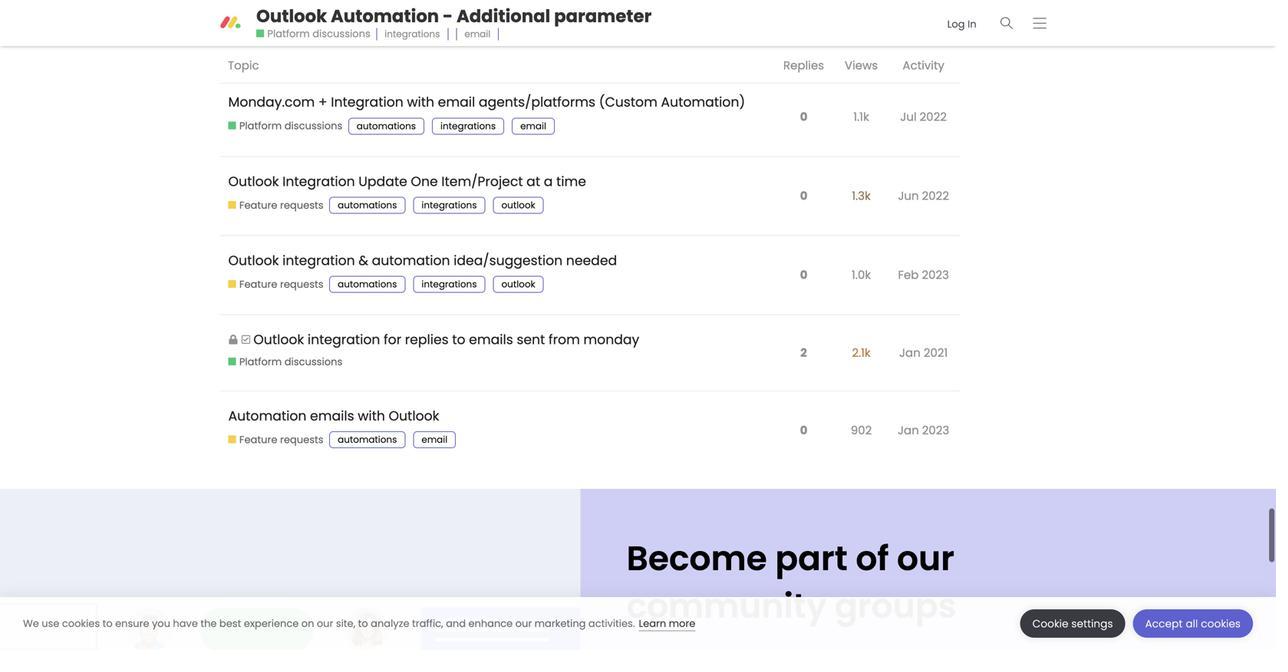 Task type: locate. For each thing, give the bounding box(es) containing it.
1 vertical spatial feature requests link
[[228, 277, 324, 291]]

jun
[[898, 188, 919, 204]]

integration left update
[[283, 172, 355, 191]]

our right on
[[317, 617, 333, 631]]

3 0 from the top
[[800, 267, 808, 283]]

feature for outlook integration update one item/project at a time
[[239, 198, 277, 212]]

to
[[452, 330, 466, 349], [103, 617, 113, 631], [358, 617, 368, 631]]

2 vertical spatial feature
[[239, 433, 277, 447]]

outlook link for item/project
[[493, 197, 544, 214]]

2 feature from the top
[[239, 277, 277, 291]]

feature requests link for integration
[[228, 198, 324, 212]]

analyze
[[371, 617, 410, 631]]

1 vertical spatial outlook
[[502, 278, 535, 291]]

0 left 1.0k
[[800, 267, 808, 283]]

cookies for all
[[1201, 617, 1241, 631]]

log in
[[948, 17, 977, 31]]

0 horizontal spatial automation
[[228, 407, 307, 425]]

2023 inside feb 2023 link
[[922, 267, 949, 283]]

jun 2022
[[898, 188, 949, 204]]

all
[[1186, 617, 1198, 631]]

0 vertical spatial integration
[[283, 251, 355, 270]]

outlook link
[[493, 197, 544, 214], [493, 276, 544, 293]]

&
[[359, 251, 368, 270]]

outlook for &
[[228, 251, 279, 270]]

discussions down +
[[285, 119, 343, 133]]

1 vertical spatial jan
[[898, 422, 919, 439]]

cookies right all
[[1201, 617, 1241, 631]]

1 vertical spatial with
[[358, 407, 385, 425]]

our right enhance
[[516, 617, 532, 631]]

outlook
[[502, 199, 535, 211], [502, 278, 535, 291]]

needed
[[566, 251, 617, 270]]

3 feature from the top
[[239, 433, 277, 447]]

1 horizontal spatial automation
[[331, 4, 439, 28]]

1 vertical spatial requests
[[280, 277, 324, 291]]

integrations link
[[376, 24, 449, 44], [432, 118, 504, 135], [413, 197, 485, 214], [413, 276, 485, 293]]

experience
[[244, 617, 299, 631]]

2 0 from the top
[[800, 188, 808, 204]]

email link
[[456, 24, 499, 44], [512, 118, 555, 135], [413, 431, 456, 448]]

0 button for at
[[796, 179, 812, 213]]

automations link up update
[[348, 118, 424, 135]]

learn
[[639, 617, 666, 631]]

2 0 button from the top
[[796, 179, 812, 213]]

1 vertical spatial outlook link
[[493, 276, 544, 293]]

integrations down "monday.com + integration with email agents/platforms (custom automation)"
[[441, 120, 496, 132]]

our right the of
[[897, 535, 955, 582]]

2 button
[[797, 336, 811, 370]]

2 2023 from the top
[[922, 422, 950, 439]]

outlook inside outlook automation - additional parameter platform discussions
[[256, 4, 327, 28]]

replies
[[405, 330, 449, 349]]

integration left for
[[308, 330, 380, 349]]

1 outlook link from the top
[[493, 197, 544, 214]]

0 vertical spatial jan
[[900, 344, 921, 361]]

have
[[173, 617, 198, 631]]

community
[[627, 582, 827, 630]]

part
[[775, 535, 848, 582]]

you
[[152, 617, 170, 631]]

a
[[544, 172, 553, 191]]

1 vertical spatial automation
[[228, 407, 307, 425]]

0 vertical spatial discussions
[[313, 27, 371, 41]]

1 vertical spatial 2022
[[922, 188, 949, 204]]

0 button left 902
[[796, 413, 812, 448]]

jul 2022
[[901, 108, 947, 125]]

1 horizontal spatial with
[[407, 93, 434, 111]]

outlook down idea/suggestion
[[502, 278, 535, 291]]

platform inside outlook automation - additional parameter platform discussions
[[267, 27, 310, 41]]

2 outlook link from the top
[[493, 276, 544, 293]]

2 vertical spatial discussions
[[285, 355, 343, 369]]

0 vertical spatial automation
[[331, 4, 439, 28]]

integrations left -
[[385, 28, 440, 40]]

jan right 902
[[898, 422, 919, 439]]

1 requests from the top
[[280, 198, 324, 212]]

2 horizontal spatial our
[[897, 535, 955, 582]]

2 vertical spatial feature requests
[[239, 433, 324, 447]]

0 button down replies
[[796, 100, 812, 134]]

platform discussions down this topic has a solution image
[[239, 355, 343, 369]]

to right replies
[[452, 330, 466, 349]]

2022 right jun at the right
[[922, 188, 949, 204]]

2021
[[924, 344, 948, 361]]

to left ensure on the bottom of the page
[[103, 617, 113, 631]]

automations down the automation emails with outlook at left bottom
[[338, 433, 397, 446]]

outlook integration update one item/project at a time
[[228, 172, 586, 191]]

automation inside outlook automation - additional parameter platform discussions
[[331, 4, 439, 28]]

2 cookies from the left
[[1201, 617, 1241, 631]]

1 cookies from the left
[[62, 617, 100, 631]]

tags list
[[376, 24, 507, 44], [348, 118, 563, 135], [329, 197, 552, 214], [329, 276, 552, 293], [329, 431, 464, 448]]

0 vertical spatial platform discussions link
[[256, 27, 371, 41]]

2023 for automation emails with outlook
[[922, 422, 950, 439]]

automations down update
[[338, 199, 397, 211]]

1 outlook from the top
[[502, 199, 535, 211]]

feature requests for integration
[[239, 198, 324, 212]]

1 feature requests link from the top
[[228, 198, 324, 212]]

jul 2022 link
[[897, 97, 951, 136]]

1.0k
[[852, 267, 871, 283]]

outlook automation - additional parameter platform discussions
[[256, 4, 652, 41]]

outlook integration for replies to emails sent from monday
[[253, 330, 640, 349]]

0 left 1.3k
[[800, 188, 808, 204]]

2 platform discussions from the top
[[239, 355, 343, 369]]

1 feature from the top
[[239, 198, 277, 212]]

platform discussions down monday.com
[[239, 119, 343, 133]]

outlook link down idea/suggestion
[[493, 276, 544, 293]]

0 vertical spatial 2023
[[922, 267, 949, 283]]

automations down &
[[338, 278, 397, 291]]

automations link
[[348, 118, 424, 135], [329, 197, 406, 214], [329, 276, 406, 293], [329, 431, 406, 448]]

2 feature requests link from the top
[[228, 277, 324, 291]]

feature requests link for emails
[[228, 433, 324, 447]]

this topic has a solution image
[[241, 335, 251, 344]]

0 vertical spatial feature requests
[[239, 198, 324, 212]]

discussions up automation emails with outlook link
[[285, 355, 343, 369]]

feature for automation emails with outlook
[[239, 433, 277, 447]]

integration left &
[[283, 251, 355, 270]]

2 horizontal spatial to
[[452, 330, 466, 349]]

3 feature requests from the top
[[239, 433, 324, 447]]

jan 2023 link
[[894, 411, 953, 450]]

platform down this topic has a solution image
[[239, 355, 282, 369]]

integrations down one
[[422, 199, 477, 211]]

0 for needed
[[800, 267, 808, 283]]

0 button left 1.0k
[[796, 258, 812, 292]]

0 vertical spatial emails
[[469, 330, 513, 349]]

2 vertical spatial requests
[[280, 433, 324, 447]]

3 0 button from the top
[[796, 258, 812, 292]]

jan
[[900, 344, 921, 361], [898, 422, 919, 439]]

cookies inside button
[[1201, 617, 1241, 631]]

3 feature requests link from the top
[[228, 433, 324, 447]]

automations link down update
[[329, 197, 406, 214]]

integration right +
[[331, 93, 404, 111]]

outlook down at
[[502, 199, 535, 211]]

1 2023 from the top
[[922, 267, 949, 283]]

feature for outlook integration & automation idea/suggestion needed
[[239, 277, 277, 291]]

log
[[948, 17, 965, 31]]

we
[[23, 617, 39, 631]]

log in button
[[939, 11, 985, 37]]

-
[[443, 4, 453, 28]]

requests for integration
[[280, 277, 324, 291]]

0 left 902
[[800, 422, 808, 439]]

activity
[[903, 57, 945, 74]]

discussions inside outlook automation - additional parameter platform discussions
[[313, 27, 371, 41]]

1 horizontal spatial emails
[[469, 330, 513, 349]]

integrations down outlook integration & automation idea/suggestion needed
[[422, 278, 477, 291]]

1 platform discussions from the top
[[239, 119, 343, 133]]

1 vertical spatial feature requests
[[239, 277, 324, 291]]

0 vertical spatial outlook link
[[493, 197, 544, 214]]

jan 2023
[[898, 422, 950, 439]]

cookies for use
[[62, 617, 100, 631]]

outlook for -
[[256, 4, 327, 28]]

4 0 from the top
[[800, 422, 808, 439]]

jan left 2021
[[900, 344, 921, 361]]

integration
[[331, 93, 404, 111], [283, 172, 355, 191]]

0 down replies
[[800, 108, 808, 125]]

2 vertical spatial platform discussions link
[[228, 355, 343, 369]]

discussions up +
[[313, 27, 371, 41]]

0 horizontal spatial emails
[[310, 407, 354, 425]]

1 0 button from the top
[[796, 100, 812, 134]]

0 vertical spatial email link
[[456, 24, 499, 44]]

0 button left 1.3k
[[796, 179, 812, 213]]

2022 for monday.com + integration with email agents/platforms (custom automation)
[[920, 108, 947, 125]]

platform discussions for bottom platform discussions link
[[239, 355, 343, 369]]

platform
[[267, 27, 310, 41], [239, 119, 282, 133], [239, 355, 282, 369]]

automations link down &
[[329, 276, 406, 293]]

2023 inside jan 2023 link
[[922, 422, 950, 439]]

platform discussions link down this topic has a solution image
[[228, 355, 343, 369]]

2 requests from the top
[[280, 277, 324, 291]]

2023 right 902
[[922, 422, 950, 439]]

3 requests from the top
[[280, 433, 324, 447]]

outlook integration for replies to emails sent from monday link
[[253, 319, 640, 360]]

cookies right use
[[62, 617, 100, 631]]

automations
[[357, 120, 416, 132], [338, 199, 397, 211], [338, 278, 397, 291], [338, 433, 397, 446]]

with
[[407, 93, 434, 111], [358, 407, 385, 425]]

2022 right jul
[[920, 108, 947, 125]]

platform discussions link down monday.com
[[228, 119, 343, 133]]

1 vertical spatial platform discussions
[[239, 355, 343, 369]]

for
[[384, 330, 402, 349]]

2 vertical spatial feature requests link
[[228, 433, 324, 447]]

email link for automations
[[413, 431, 456, 448]]

0 vertical spatial platform
[[267, 27, 310, 41]]

automations link for with
[[329, 431, 406, 448]]

automations for integration
[[357, 120, 416, 132]]

1 vertical spatial feature
[[239, 277, 277, 291]]

in
[[968, 17, 977, 31]]

requests for emails
[[280, 433, 324, 447]]

emails
[[469, 330, 513, 349], [310, 407, 354, 425]]

1 horizontal spatial our
[[516, 617, 532, 631]]

0 vertical spatial platform discussions
[[239, 119, 343, 133]]

log in navigation
[[934, 7, 1056, 39]]

requests
[[280, 198, 324, 212], [280, 277, 324, 291], [280, 433, 324, 447]]

automations for &
[[338, 278, 397, 291]]

1 vertical spatial emails
[[310, 407, 354, 425]]

(custom
[[599, 93, 658, 111]]

integrations for one
[[422, 199, 477, 211]]

automations link down the automation emails with outlook at left bottom
[[329, 431, 406, 448]]

outlook integration update one item/project at a time link
[[228, 161, 586, 202]]

platform right monday community forum icon
[[267, 27, 310, 41]]

feature
[[239, 198, 277, 212], [239, 277, 277, 291], [239, 433, 277, 447]]

dialog
[[0, 597, 1276, 650]]

0 vertical spatial with
[[407, 93, 434, 111]]

outlook integration & automation idea/suggestion needed link
[[228, 240, 617, 281]]

0 horizontal spatial to
[[103, 617, 113, 631]]

cookie settings
[[1033, 617, 1113, 631]]

0 vertical spatial 2022
[[920, 108, 947, 125]]

ensure
[[115, 617, 149, 631]]

0 vertical spatial outlook
[[502, 199, 535, 211]]

2023 for outlook integration & automation idea/suggestion needed
[[922, 267, 949, 283]]

2 outlook from the top
[[502, 278, 535, 291]]

feature requests
[[239, 198, 324, 212], [239, 277, 324, 291], [239, 433, 324, 447]]

jul
[[901, 108, 917, 125]]

0 vertical spatial feature requests link
[[228, 198, 324, 212]]

outlook link for idea/suggestion
[[493, 276, 544, 293]]

1 vertical spatial integration
[[308, 330, 380, 349]]

0 horizontal spatial cookies
[[62, 617, 100, 631]]

from
[[549, 330, 580, 349]]

2 vertical spatial email link
[[413, 431, 456, 448]]

email link for integrations
[[456, 24, 499, 44]]

1 horizontal spatial cookies
[[1201, 617, 1241, 631]]

automation inside automation emails with outlook link
[[228, 407, 307, 425]]

2 feature requests from the top
[[239, 277, 324, 291]]

1 0 from the top
[[800, 108, 808, 125]]

requests for integration
[[280, 198, 324, 212]]

platform discussions link
[[256, 27, 371, 41], [228, 119, 343, 133], [228, 355, 343, 369]]

platform discussions link up +
[[256, 27, 371, 41]]

become part
[[627, 535, 856, 582]]

automations up update
[[357, 120, 416, 132]]

1 feature requests from the top
[[239, 198, 324, 212]]

2023 right feb at the right of the page
[[922, 267, 949, 283]]

to right site,
[[358, 617, 368, 631]]

0 vertical spatial requests
[[280, 198, 324, 212]]

0 vertical spatial feature
[[239, 198, 277, 212]]

outlook link down at
[[493, 197, 544, 214]]

feature requests for emails
[[239, 433, 324, 447]]

platform down monday.com
[[239, 119, 282, 133]]

automation
[[372, 251, 450, 270]]

item/project
[[442, 172, 523, 191]]

1 vertical spatial 2023
[[922, 422, 950, 439]]

cookies
[[62, 617, 100, 631], [1201, 617, 1241, 631]]



Task type: describe. For each thing, give the bounding box(es) containing it.
site,
[[336, 617, 356, 631]]

related
[[227, 24, 280, 43]]

activities.
[[589, 617, 635, 631]]

integration for for
[[308, 330, 380, 349]]

0 for at
[[800, 188, 808, 204]]

marketing
[[535, 617, 586, 631]]

tags list for email
[[348, 118, 563, 135]]

cookie settings button
[[1021, 609, 1126, 638]]

monday.com + integration with email agents/platforms (custom automation)
[[228, 93, 745, 111]]

more
[[669, 617, 696, 631]]

integrations link for automation
[[413, 276, 485, 293]]

2 vertical spatial platform
[[239, 355, 282, 369]]

feb
[[898, 267, 919, 283]]

1 vertical spatial platform discussions link
[[228, 119, 343, 133]]

0 button for agents/platforms
[[796, 100, 812, 134]]

jan for jan 2021
[[900, 344, 921, 361]]

one
[[411, 172, 438, 191]]

outlook for for
[[253, 330, 304, 349]]

views
[[845, 57, 878, 74]]

outlook for item/project
[[502, 199, 535, 211]]

update
[[359, 172, 407, 191]]

902
[[851, 422, 872, 439]]

enhance
[[469, 617, 513, 631]]

integrations for with
[[441, 120, 496, 132]]

1 horizontal spatial to
[[358, 617, 368, 631]]

tags list for item/project
[[329, 197, 552, 214]]

2.1k
[[852, 344, 871, 361]]

+
[[318, 93, 327, 111]]

of
[[856, 535, 889, 582]]

monday community forum image
[[220, 12, 241, 34]]

emails inside automation emails with outlook link
[[310, 407, 354, 425]]

integrations for automation
[[422, 278, 477, 291]]

of our community
[[627, 535, 955, 630]]

time
[[556, 172, 586, 191]]

monday.com
[[228, 93, 315, 111]]

this topic is closed; it no longer accepts new replies image
[[228, 335, 238, 344]]

at
[[527, 172, 540, 191]]

additional
[[457, 4, 551, 28]]

topic
[[228, 57, 259, 74]]

jan for jan 2023
[[898, 422, 919, 439]]

related topics
[[227, 24, 328, 43]]

accept all cookies button
[[1133, 609, 1253, 638]]

accept all cookies
[[1146, 617, 1241, 631]]

automation)
[[661, 93, 745, 111]]

settings
[[1072, 617, 1113, 631]]

use
[[42, 617, 59, 631]]

integrations link for with
[[432, 118, 504, 135]]

outlook for update
[[228, 172, 279, 191]]

2022 for outlook integration update one item/project at a time
[[922, 188, 949, 204]]

automations for with
[[338, 433, 397, 446]]

search image
[[1001, 17, 1014, 29]]

automation emails with outlook
[[228, 407, 439, 425]]

0 horizontal spatial with
[[358, 407, 385, 425]]

on
[[301, 617, 314, 631]]

1 vertical spatial integration
[[283, 172, 355, 191]]

related topics section
[[220, 24, 961, 470]]

to inside section
[[452, 330, 466, 349]]

1 vertical spatial discussions
[[285, 119, 343, 133]]

the
[[201, 617, 217, 631]]

automations link for &
[[329, 276, 406, 293]]

platform discussions for the middle platform discussions link
[[239, 119, 343, 133]]

tags list containing integrations
[[376, 24, 507, 44]]

monday.com + integration with email agents/platforms (custom automation) link
[[228, 82, 745, 123]]

outlook integration & automation idea/suggestion needed
[[228, 251, 617, 270]]

jan 2021
[[900, 344, 948, 361]]

sent
[[517, 330, 545, 349]]

replies
[[784, 57, 824, 74]]

feb 2023
[[898, 267, 949, 283]]

4 0 button from the top
[[796, 413, 812, 448]]

automations link for integration
[[348, 118, 424, 135]]

2
[[801, 344, 807, 361]]

accept
[[1146, 617, 1183, 631]]

1 vertical spatial platform
[[239, 119, 282, 133]]

0 for agents/platforms
[[800, 108, 808, 125]]

outlook automation - additional parameter link
[[256, 4, 652, 28]]

jun 2022 link
[[894, 176, 953, 216]]

dialog containing cookie settings
[[0, 597, 1276, 650]]

monday
[[584, 330, 640, 349]]

groups
[[835, 582, 957, 630]]

tags list for idea/suggestion
[[329, 276, 552, 293]]

agents/platforms
[[479, 93, 596, 111]]

jan 2021 link
[[896, 333, 952, 372]]

parameter
[[554, 4, 652, 28]]

1.3k
[[852, 188, 871, 204]]

1 vertical spatial email link
[[512, 118, 555, 135]]

we use cookies to ensure you have the best experience on our site, to analyze traffic, and enhance our marketing activities. learn more
[[23, 617, 696, 631]]

0 button for needed
[[796, 258, 812, 292]]

and
[[446, 617, 466, 631]]

idea/suggestion
[[454, 251, 563, 270]]

1.1k
[[854, 108, 869, 125]]

become
[[627, 535, 767, 582]]

our inside of our community
[[897, 535, 955, 582]]

feature requests for integration
[[239, 277, 324, 291]]

feb 2023 link
[[894, 255, 953, 295]]

automation emails with outlook link
[[228, 395, 439, 437]]

best
[[219, 617, 241, 631]]

traffic,
[[412, 617, 443, 631]]

feature requests link for integration
[[228, 277, 324, 291]]

integrations link for one
[[413, 197, 485, 214]]

0 vertical spatial integration
[[331, 93, 404, 111]]

0 horizontal spatial our
[[317, 617, 333, 631]]

emails inside outlook integration for replies to emails sent from monday link
[[469, 330, 513, 349]]

outlook for idea/suggestion
[[502, 278, 535, 291]]

learn more link
[[639, 617, 696, 631]]

menu image
[[1034, 17, 1047, 29]]

automations link for update
[[329, 197, 406, 214]]

cookie
[[1033, 617, 1069, 631]]

topics
[[283, 24, 328, 43]]

integration for &
[[283, 251, 355, 270]]

automations for update
[[338, 199, 397, 211]]



Task type: vqa. For each thing, say whether or not it's contained in the screenshot.
Tags List containing integrations
yes



